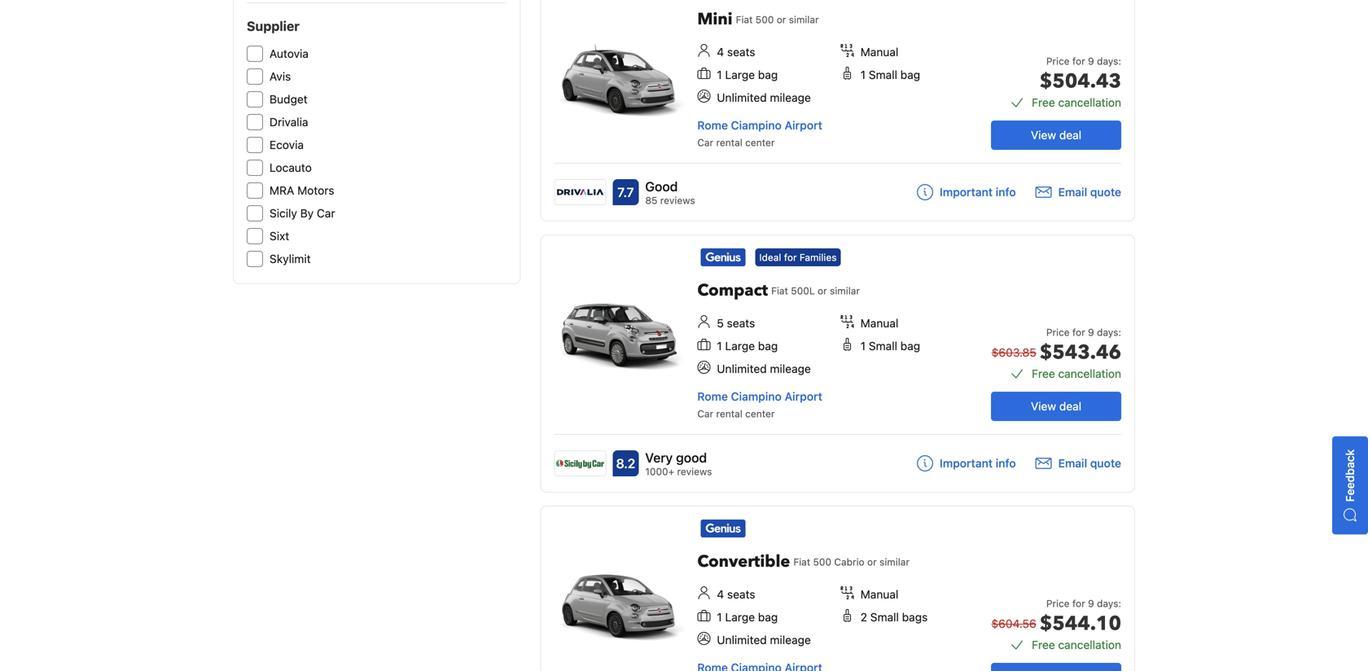 Task type: describe. For each thing, give the bounding box(es) containing it.
4 seats for 2 small bags
[[717, 588, 756, 601]]

view deal button for $504.43
[[991, 121, 1122, 150]]

2 email quote from the top
[[1059, 457, 1122, 470]]

airport for 1st the rome ciampino airport button from the top of the page
[[785, 119, 823, 132]]

1 large from the top
[[725, 68, 755, 81]]

1 manual from the top
[[861, 45, 899, 59]]

budget
[[270, 92, 308, 106]]

9 for $504.43
[[1088, 55, 1095, 67]]

autovia
[[270, 47, 309, 60]]

similar for compact
[[830, 285, 860, 297]]

customer rating 8.2 very good element
[[645, 448, 712, 468]]

500 for convertible
[[813, 556, 832, 568]]

mini
[[698, 8, 733, 31]]

5
[[717, 316, 724, 330]]

convertible
[[698, 551, 790, 573]]

seats for compact
[[727, 316, 755, 330]]

fiat for mini
[[736, 14, 753, 25]]

fiat for convertible
[[794, 556, 811, 568]]

view for $603.85
[[1031, 400, 1057, 413]]

price for 9 days: $504.43
[[1040, 55, 1122, 95]]

small for compact
[[869, 339, 898, 353]]

2 rome ciampino airport button from the top
[[698, 390, 823, 403]]

car for 1st the rome ciampino airport button from the top of the page
[[698, 137, 714, 148]]

unlimited for compact
[[717, 362, 767, 376]]

center for first the rome ciampino airport button from the bottom of the page
[[745, 408, 775, 420]]

info for 2nd important info button from the bottom
[[996, 185, 1016, 199]]

very
[[645, 450, 673, 466]]

5 seats
[[717, 316, 755, 330]]

cancellation for $603.85
[[1059, 367, 1122, 380]]

mileage for convertible
[[770, 633, 811, 647]]

small for convertible
[[871, 611, 899, 624]]

7.7 element
[[613, 179, 639, 205]]

ciampino for first the rome ciampino airport button from the bottom of the page
[[731, 390, 782, 403]]

by
[[300, 206, 314, 220]]

free for $504.43
[[1032, 96, 1055, 109]]

2 small bags
[[861, 611, 928, 624]]

view deal for $504.43
[[1031, 128, 1082, 142]]

price for $604.56
[[1047, 598, 1070, 609]]

manual for convertible
[[861, 588, 899, 601]]

similar inside convertible fiat 500 cabrio or similar
[[880, 556, 910, 568]]

view deal for $603.85
[[1031, 400, 1082, 413]]

airport for first the rome ciampino airport button from the bottom of the page
[[785, 390, 823, 403]]

for for $504.43
[[1073, 55, 1086, 67]]

price for 9 days: $603.85 $543.46
[[992, 327, 1122, 366]]

rental for 1st the rome ciampino airport button from the top of the page
[[716, 137, 743, 148]]

500 for mini
[[756, 14, 774, 25]]

rome for first the rome ciampino airport button from the bottom of the page
[[698, 390, 728, 403]]

convertible fiat 500 cabrio or similar
[[698, 551, 910, 573]]

feedback button
[[1333, 436, 1368, 535]]

unlimited mileage for convertible
[[717, 633, 811, 647]]

days: for $504.43
[[1097, 55, 1122, 67]]

mini fiat 500 or similar
[[698, 8, 819, 31]]

supplied by drivalia image
[[555, 180, 605, 204]]

deal for $504.43
[[1060, 128, 1082, 142]]

unlimited for convertible
[[717, 633, 767, 647]]

or inside convertible fiat 500 cabrio or similar
[[868, 556, 877, 568]]

days: for $603.85
[[1097, 327, 1122, 338]]

1 large bag for convertible
[[717, 611, 778, 624]]

customer rating 7.7 good element
[[645, 177, 695, 196]]

important info for second important info button
[[940, 457, 1016, 470]]

4 for 2
[[717, 588, 724, 601]]

deal for $603.85
[[1060, 400, 1082, 413]]

price for $603.85
[[1047, 327, 1070, 338]]

center for 1st the rome ciampino airport button from the top of the page
[[745, 137, 775, 148]]

1 important info button from the top
[[917, 184, 1016, 200]]

supplier
[[247, 18, 300, 34]]

free cancellation for $504.43
[[1032, 96, 1122, 109]]

$543.46
[[1040, 339, 1122, 366]]

good
[[676, 450, 707, 466]]

compact fiat 500l or similar
[[698, 279, 860, 302]]

rome ciampino airport car rental center for first the rome ciampino airport button from the bottom of the page
[[698, 390, 823, 420]]

mra
[[270, 184, 294, 197]]

85
[[645, 195, 658, 206]]

view deal button for $603.85
[[991, 392, 1122, 421]]

price for 9 days: $604.56 $544.10
[[992, 598, 1122, 637]]

8.2 element
[[613, 450, 639, 477]]

days: for $604.56
[[1097, 598, 1122, 609]]

$544.10
[[1040, 611, 1122, 637]]

compact
[[698, 279, 768, 302]]

cabrio
[[834, 556, 865, 568]]



Task type: vqa. For each thing, say whether or not it's contained in the screenshot.
Denver Airport, US (DEN) group to the right
no



Task type: locate. For each thing, give the bounding box(es) containing it.
1 horizontal spatial or
[[818, 285, 827, 297]]

deal down $543.46
[[1060, 400, 1082, 413]]

1 rental from the top
[[716, 137, 743, 148]]

1 small bag
[[861, 68, 921, 81], [861, 339, 921, 353]]

2 vertical spatial or
[[868, 556, 877, 568]]

1 vertical spatial free
[[1032, 367, 1055, 380]]

for
[[1073, 55, 1086, 67], [784, 252, 797, 263], [1073, 327, 1086, 338], [1073, 598, 1086, 609]]

rome for 1st the rome ciampino airport button from the top of the page
[[698, 119, 728, 132]]

0 horizontal spatial 500
[[756, 14, 774, 25]]

3 large from the top
[[725, 611, 755, 624]]

2 important info button from the top
[[917, 455, 1016, 472]]

view for $504.43
[[1031, 128, 1057, 142]]

500 inside convertible fiat 500 cabrio or similar
[[813, 556, 832, 568]]

large down convertible at the right of the page
[[725, 611, 755, 624]]

3 9 from the top
[[1088, 598, 1095, 609]]

2 vertical spatial seats
[[727, 588, 756, 601]]

small
[[869, 68, 898, 81], [869, 339, 898, 353], [871, 611, 899, 624]]

0 vertical spatial airport
[[785, 119, 823, 132]]

4 down convertible at the right of the page
[[717, 588, 724, 601]]

unlimited down convertible at the right of the page
[[717, 633, 767, 647]]

for up the $544.10
[[1073, 598, 1086, 609]]

2 vertical spatial 9
[[1088, 598, 1095, 609]]

important info for 2nd important info button from the bottom
[[940, 185, 1016, 199]]

1 vertical spatial view deal
[[1031, 400, 1082, 413]]

rome ciampino airport car rental center for 1st the rome ciampino airport button from the top of the page
[[698, 119, 823, 148]]

1 vertical spatial important info button
[[917, 455, 1016, 472]]

1 vertical spatial unlimited mileage
[[717, 362, 811, 376]]

email quote button for second important info button
[[1036, 455, 1122, 472]]

1 vertical spatial mileage
[[770, 362, 811, 376]]

$604.56
[[992, 617, 1037, 630]]

product card group containing $544.10
[[540, 506, 1136, 671]]

2 vertical spatial price
[[1047, 598, 1070, 609]]

sixt
[[270, 229, 289, 243]]

2 9 from the top
[[1088, 327, 1095, 338]]

ciampino
[[731, 119, 782, 132], [731, 390, 782, 403]]

fiat right 'mini'
[[736, 14, 753, 25]]

center
[[745, 137, 775, 148], [745, 408, 775, 420]]

seats down mini fiat 500 or similar
[[727, 45, 756, 59]]

2 vertical spatial mileage
[[770, 633, 811, 647]]

2 vertical spatial car
[[698, 408, 714, 420]]

1 large bag down 5 seats
[[717, 339, 778, 353]]

price up $504.43
[[1047, 55, 1070, 67]]

view down the price for 9 days: $603.85 $543.46
[[1031, 400, 1057, 413]]

1 large bag
[[717, 68, 778, 81], [717, 339, 778, 353], [717, 611, 778, 624]]

days: up the $544.10
[[1097, 598, 1122, 609]]

0 vertical spatial manual
[[861, 45, 899, 59]]

cancellation down $504.43
[[1059, 96, 1122, 109]]

unlimited down 5 seats
[[717, 362, 767, 376]]

reviews
[[660, 195, 695, 206], [677, 466, 712, 477]]

1 view deal button from the top
[[991, 121, 1122, 150]]

rome
[[698, 119, 728, 132], [698, 390, 728, 403]]

2 vertical spatial similar
[[880, 556, 910, 568]]

3 unlimited mileage from the top
[[717, 633, 811, 647]]

2 unlimited from the top
[[717, 362, 767, 376]]

0 vertical spatial small
[[869, 68, 898, 81]]

2 email quote button from the top
[[1036, 455, 1122, 472]]

1 4 from the top
[[717, 45, 724, 59]]

seats for convertible
[[727, 588, 756, 601]]

0 vertical spatial email
[[1059, 185, 1088, 199]]

1 1 small bag from the top
[[861, 68, 921, 81]]

0 vertical spatial car
[[698, 137, 714, 148]]

rome ciampino airport car rental center
[[698, 119, 823, 148], [698, 390, 823, 420]]

2 important info from the top
[[940, 457, 1016, 470]]

9 up $504.43
[[1088, 55, 1095, 67]]

for inside the price for 9 days: $603.85 $543.46
[[1073, 327, 1086, 338]]

2 4 seats from the top
[[717, 588, 756, 601]]

1 vertical spatial product card group
[[540, 235, 1136, 493]]

unlimited mileage down 5 seats
[[717, 362, 811, 376]]

1 info from the top
[[996, 185, 1016, 199]]

1 important from the top
[[940, 185, 993, 199]]

9 inside price for 9 days: $504.43
[[1088, 55, 1095, 67]]

unlimited mileage down convertible at the right of the page
[[717, 633, 811, 647]]

2 center from the top
[[745, 408, 775, 420]]

0 horizontal spatial similar
[[789, 14, 819, 25]]

1 free cancellation from the top
[[1032, 96, 1122, 109]]

cancellation down $543.46
[[1059, 367, 1122, 380]]

important
[[940, 185, 993, 199], [940, 457, 993, 470]]

1 ciampino from the top
[[731, 119, 782, 132]]

or right cabrio
[[868, 556, 877, 568]]

or for compact
[[818, 285, 827, 297]]

1 4 seats from the top
[[717, 45, 756, 59]]

0 vertical spatial info
[[996, 185, 1016, 199]]

1 email quote from the top
[[1059, 185, 1122, 199]]

for for $604.56
[[1073, 598, 1086, 609]]

view deal button down $543.46
[[991, 392, 1122, 421]]

0 horizontal spatial or
[[777, 14, 786, 25]]

1 vertical spatial view deal button
[[991, 392, 1122, 421]]

for inside price for 9 days: $504.43
[[1073, 55, 1086, 67]]

1 vertical spatial rental
[[716, 408, 743, 420]]

very good 1000+ reviews
[[645, 450, 712, 477]]

2 unlimited mileage from the top
[[717, 362, 811, 376]]

1 vertical spatial 500
[[813, 556, 832, 568]]

0 vertical spatial rome ciampino airport car rental center
[[698, 119, 823, 148]]

2 view deal from the top
[[1031, 400, 1082, 413]]

1 rome from the top
[[698, 119, 728, 132]]

ideal for families
[[759, 252, 837, 263]]

1 9 from the top
[[1088, 55, 1095, 67]]

price up $543.46
[[1047, 327, 1070, 338]]

2 horizontal spatial or
[[868, 556, 877, 568]]

1 vertical spatial 1 small bag
[[861, 339, 921, 353]]

0 vertical spatial price
[[1047, 55, 1070, 67]]

0 vertical spatial email quote
[[1059, 185, 1122, 199]]

3 product card group from the top
[[540, 506, 1136, 671]]

skylimit
[[270, 252, 311, 266]]

families
[[800, 252, 837, 263]]

free for $604.56
[[1032, 638, 1055, 652]]

price up the $544.10
[[1047, 598, 1070, 609]]

free down the price for 9 days: $603.85 $543.46
[[1032, 367, 1055, 380]]

500 left cabrio
[[813, 556, 832, 568]]

2 airport from the top
[[785, 390, 823, 403]]

2 1 large bag from the top
[[717, 339, 778, 353]]

info for second important info button
[[996, 457, 1016, 470]]

quote
[[1091, 185, 1122, 199], [1091, 457, 1122, 470]]

3 manual from the top
[[861, 588, 899, 601]]

price inside price for 9 days: $604.56 $544.10
[[1047, 598, 1070, 609]]

mileage
[[770, 91, 811, 104], [770, 362, 811, 376], [770, 633, 811, 647]]

1 email from the top
[[1059, 185, 1088, 199]]

email
[[1059, 185, 1088, 199], [1059, 457, 1088, 470]]

motors
[[297, 184, 334, 197]]

7.7
[[618, 185, 634, 200]]

3 1 large bag from the top
[[717, 611, 778, 624]]

email quote button
[[1036, 184, 1122, 200], [1036, 455, 1122, 472]]

0 vertical spatial important
[[940, 185, 993, 199]]

1 mileage from the top
[[770, 91, 811, 104]]

2 rome ciampino airport car rental center from the top
[[698, 390, 823, 420]]

1 vertical spatial fiat
[[771, 285, 788, 297]]

3 cancellation from the top
[[1059, 638, 1122, 652]]

1 seats from the top
[[727, 45, 756, 59]]

2 rental from the top
[[716, 408, 743, 420]]

0 vertical spatial rome ciampino airport button
[[698, 119, 823, 132]]

1 view deal from the top
[[1031, 128, 1082, 142]]

unlimited mileage
[[717, 91, 811, 104], [717, 362, 811, 376], [717, 633, 811, 647]]

1 price from the top
[[1047, 55, 1070, 67]]

2 vertical spatial free cancellation
[[1032, 638, 1122, 652]]

mileage for compact
[[770, 362, 811, 376]]

feedback
[[1344, 449, 1357, 502]]

500
[[756, 14, 774, 25], [813, 556, 832, 568]]

days: up $504.43
[[1097, 55, 1122, 67]]

1 vertical spatial email
[[1059, 457, 1088, 470]]

manual for compact
[[861, 316, 899, 330]]

free cancellation for $603.85
[[1032, 367, 1122, 380]]

9 inside the price for 9 days: $603.85 $543.46
[[1088, 327, 1095, 338]]

2 ciampino from the top
[[731, 390, 782, 403]]

1 vertical spatial 4 seats
[[717, 588, 756, 601]]

0 vertical spatial rental
[[716, 137, 743, 148]]

price inside the price for 9 days: $603.85 $543.46
[[1047, 327, 1070, 338]]

3 days: from the top
[[1097, 598, 1122, 609]]

or right 500l
[[818, 285, 827, 297]]

9 for $604.56
[[1088, 598, 1095, 609]]

seats down convertible at the right of the page
[[727, 588, 756, 601]]

for up $504.43
[[1073, 55, 1086, 67]]

1 large bag down convertible at the right of the page
[[717, 611, 778, 624]]

view deal
[[1031, 128, 1082, 142], [1031, 400, 1082, 413]]

8.2
[[616, 456, 636, 471]]

500 right 'mini'
[[756, 14, 774, 25]]

quote for second important info button 'email quote' button
[[1091, 457, 1122, 470]]

1 vertical spatial ciampino
[[731, 390, 782, 403]]

seats right 5 on the top of the page
[[727, 316, 755, 330]]

2 vertical spatial manual
[[861, 588, 899, 601]]

view
[[1031, 128, 1057, 142], [1031, 400, 1057, 413]]

1 vertical spatial manual
[[861, 316, 899, 330]]

or inside compact fiat 500l or similar
[[818, 285, 827, 297]]

days: inside the price for 9 days: $603.85 $543.46
[[1097, 327, 1122, 338]]

1 airport from the top
[[785, 119, 823, 132]]

bag
[[758, 68, 778, 81], [901, 68, 921, 81], [758, 339, 778, 353], [901, 339, 921, 353], [758, 611, 778, 624]]

4 down 'mini'
[[717, 45, 724, 59]]

9 up the $544.10
[[1088, 598, 1095, 609]]

cancellation for $504.43
[[1059, 96, 1122, 109]]

2 vertical spatial days:
[[1097, 598, 1122, 609]]

2 info from the top
[[996, 457, 1016, 470]]

manual
[[861, 45, 899, 59], [861, 316, 899, 330], [861, 588, 899, 601]]

free down $504.43
[[1032, 96, 1055, 109]]

or right 'mini'
[[777, 14, 786, 25]]

2 rome from the top
[[698, 390, 728, 403]]

fiat inside mini fiat 500 or similar
[[736, 14, 753, 25]]

2 seats from the top
[[727, 316, 755, 330]]

2 product card group from the top
[[540, 235, 1136, 493]]

2 vertical spatial unlimited
[[717, 633, 767, 647]]

1 rome ciampino airport car rental center from the top
[[698, 119, 823, 148]]

2 important from the top
[[940, 457, 993, 470]]

0 vertical spatial important info button
[[917, 184, 1016, 200]]

2 view from the top
[[1031, 400, 1057, 413]]

for inside price for 9 days: $604.56 $544.10
[[1073, 598, 1086, 609]]

1 vertical spatial quote
[[1091, 457, 1122, 470]]

1 vertical spatial view
[[1031, 400, 1057, 413]]

2 horizontal spatial fiat
[[794, 556, 811, 568]]

similar for mini
[[789, 14, 819, 25]]

1 email quote button from the top
[[1036, 184, 1122, 200]]

1 horizontal spatial similar
[[830, 285, 860, 297]]

4 seats down 'mini'
[[717, 45, 756, 59]]

0 vertical spatial mileage
[[770, 91, 811, 104]]

2 vertical spatial unlimited mileage
[[717, 633, 811, 647]]

1000+
[[645, 466, 675, 477]]

0 vertical spatial 4 seats
[[717, 45, 756, 59]]

days: inside price for 9 days: $504.43
[[1097, 55, 1122, 67]]

1 quote from the top
[[1091, 185, 1122, 199]]

sicily by car
[[270, 206, 335, 220]]

2 vertical spatial 1 large bag
[[717, 611, 778, 624]]

view down $504.43
[[1031, 128, 1057, 142]]

fiat left cabrio
[[794, 556, 811, 568]]

reviews inside good 85 reviews
[[660, 195, 695, 206]]

4
[[717, 45, 724, 59], [717, 588, 724, 601]]

rental
[[716, 137, 743, 148], [716, 408, 743, 420]]

4 seats
[[717, 45, 756, 59], [717, 588, 756, 601]]

9 up $543.46
[[1088, 327, 1095, 338]]

good 85 reviews
[[645, 179, 695, 206]]

email quote
[[1059, 185, 1122, 199], [1059, 457, 1122, 470]]

1 days: from the top
[[1097, 55, 1122, 67]]

4 seats down convertible at the right of the page
[[717, 588, 756, 601]]

4 for 1
[[717, 45, 724, 59]]

seats
[[727, 45, 756, 59], [727, 316, 755, 330], [727, 588, 756, 601]]

0 vertical spatial product card group
[[540, 0, 1136, 222]]

1 small bag for 4 seats
[[861, 68, 921, 81]]

free
[[1032, 96, 1055, 109], [1032, 367, 1055, 380], [1032, 638, 1055, 652]]

1 cancellation from the top
[[1059, 96, 1122, 109]]

free down price for 9 days: $604.56 $544.10
[[1032, 638, 1055, 652]]

free for $603.85
[[1032, 367, 1055, 380]]

2 free from the top
[[1032, 367, 1055, 380]]

avis
[[270, 70, 291, 83]]

1 vertical spatial email quote
[[1059, 457, 1122, 470]]

free cancellation for $604.56
[[1032, 638, 1122, 652]]

0 vertical spatial fiat
[[736, 14, 753, 25]]

email quote button for 2nd important info button from the bottom
[[1036, 184, 1122, 200]]

2 horizontal spatial similar
[[880, 556, 910, 568]]

price for $504.43
[[1047, 55, 1070, 67]]

1 vertical spatial 1 large bag
[[717, 339, 778, 353]]

cancellation down the $544.10
[[1059, 638, 1122, 652]]

1 vertical spatial deal
[[1060, 400, 1082, 413]]

0 vertical spatial 500
[[756, 14, 774, 25]]

1 vertical spatial rome ciampino airport button
[[698, 390, 823, 403]]

bags
[[902, 611, 928, 624]]

1 vertical spatial small
[[869, 339, 898, 353]]

1 vertical spatial free cancellation
[[1032, 367, 1122, 380]]

2 quote from the top
[[1091, 457, 1122, 470]]

important info button
[[917, 184, 1016, 200], [917, 455, 1016, 472]]

view deal down $504.43
[[1031, 128, 1082, 142]]

1 product card group from the top
[[540, 0, 1136, 222]]

large
[[725, 68, 755, 81], [725, 339, 755, 353], [725, 611, 755, 624]]

reviews inside very good 1000+ reviews
[[677, 466, 712, 477]]

fiat
[[736, 14, 753, 25], [771, 285, 788, 297], [794, 556, 811, 568]]

large for compact
[[725, 339, 755, 353]]

or inside mini fiat 500 or similar
[[777, 14, 786, 25]]

deal down $504.43
[[1060, 128, 1082, 142]]

good
[[645, 179, 678, 194]]

3 seats from the top
[[727, 588, 756, 601]]

similar inside mini fiat 500 or similar
[[789, 14, 819, 25]]

view deal button down $504.43
[[991, 121, 1122, 150]]

deal
[[1060, 128, 1082, 142], [1060, 400, 1082, 413]]

1 vertical spatial rome
[[698, 390, 728, 403]]

price inside price for 9 days: $504.43
[[1047, 55, 1070, 67]]

1 vertical spatial airport
[[785, 390, 823, 403]]

fiat inside compact fiat 500l or similar
[[771, 285, 788, 297]]

1 vertical spatial important
[[940, 457, 993, 470]]

product card group
[[540, 0, 1136, 222], [540, 235, 1136, 493], [540, 506, 1136, 671]]

1 1 large bag from the top
[[717, 68, 778, 81]]

1 vertical spatial rome ciampino airport car rental center
[[698, 390, 823, 420]]

2 view deal button from the top
[[991, 392, 1122, 421]]

0 vertical spatial 1 large bag
[[717, 68, 778, 81]]

1 vertical spatial cancellation
[[1059, 367, 1122, 380]]

free cancellation down $504.43
[[1032, 96, 1122, 109]]

info
[[996, 185, 1016, 199], [996, 457, 1016, 470]]

cancellation
[[1059, 96, 1122, 109], [1059, 367, 1122, 380], [1059, 638, 1122, 652]]

or for mini
[[777, 14, 786, 25]]

0 vertical spatial view deal button
[[991, 121, 1122, 150]]

mra motors
[[270, 184, 334, 197]]

car
[[698, 137, 714, 148], [317, 206, 335, 220], [698, 408, 714, 420]]

for for $603.85
[[1073, 327, 1086, 338]]

fiat inside convertible fiat 500 cabrio or similar
[[794, 556, 811, 568]]

sicily
[[270, 206, 297, 220]]

1 vertical spatial email quote button
[[1036, 455, 1122, 472]]

0 vertical spatial seats
[[727, 45, 756, 59]]

2 email from the top
[[1059, 457, 1088, 470]]

product card group containing $504.43
[[540, 0, 1136, 222]]

0 vertical spatial center
[[745, 137, 775, 148]]

days: up $543.46
[[1097, 327, 1122, 338]]

rome ciampino airport button
[[698, 119, 823, 132], [698, 390, 823, 403]]

unlimited mileage down mini fiat 500 or similar
[[717, 91, 811, 104]]

free cancellation down $543.46
[[1032, 367, 1122, 380]]

2 free cancellation from the top
[[1032, 367, 1122, 380]]

0 vertical spatial free cancellation
[[1032, 96, 1122, 109]]

1 vertical spatial or
[[818, 285, 827, 297]]

large down 5 seats
[[725, 339, 755, 353]]

1 important info from the top
[[940, 185, 1016, 199]]

0 vertical spatial or
[[777, 14, 786, 25]]

1 view from the top
[[1031, 128, 1057, 142]]

view deal down $543.46
[[1031, 400, 1082, 413]]

cancellation for $604.56
[[1059, 638, 1122, 652]]

1 free from the top
[[1032, 96, 1055, 109]]

1 rome ciampino airport button from the top
[[698, 119, 823, 132]]

0 vertical spatial large
[[725, 68, 755, 81]]

similar inside compact fiat 500l or similar
[[830, 285, 860, 297]]

rental for first the rome ciampino airport button from the bottom of the page
[[716, 408, 743, 420]]

2 price from the top
[[1047, 327, 1070, 338]]

$504.43
[[1040, 68, 1122, 95]]

2 deal from the top
[[1060, 400, 1082, 413]]

price
[[1047, 55, 1070, 67], [1047, 327, 1070, 338], [1047, 598, 1070, 609]]

0 vertical spatial deal
[[1060, 128, 1082, 142]]

2 vertical spatial cancellation
[[1059, 638, 1122, 652]]

reviews down good
[[660, 195, 695, 206]]

free cancellation
[[1032, 96, 1122, 109], [1032, 367, 1122, 380], [1032, 638, 1122, 652]]

or
[[777, 14, 786, 25], [818, 285, 827, 297], [868, 556, 877, 568]]

fiat for compact
[[771, 285, 788, 297]]

1 small bag for 5 seats
[[861, 339, 921, 353]]

0 vertical spatial 4
[[717, 45, 724, 59]]

1 vertical spatial unlimited
[[717, 362, 767, 376]]

0 vertical spatial rome
[[698, 119, 728, 132]]

9 inside price for 9 days: $604.56 $544.10
[[1088, 598, 1095, 609]]

days:
[[1097, 55, 1122, 67], [1097, 327, 1122, 338], [1097, 598, 1122, 609]]

9 for $603.85
[[1088, 327, 1095, 338]]

500l
[[791, 285, 815, 297]]

2 1 small bag from the top
[[861, 339, 921, 353]]

0 vertical spatial unlimited mileage
[[717, 91, 811, 104]]

1 horizontal spatial fiat
[[771, 285, 788, 297]]

2 vertical spatial small
[[871, 611, 899, 624]]

3 price from the top
[[1047, 598, 1070, 609]]

2 vertical spatial large
[[725, 611, 755, 624]]

unlimited
[[717, 91, 767, 104], [717, 362, 767, 376], [717, 633, 767, 647]]

for right ideal
[[784, 252, 797, 263]]

3 unlimited from the top
[[717, 633, 767, 647]]

1 unlimited from the top
[[717, 91, 767, 104]]

500 inside mini fiat 500 or similar
[[756, 14, 774, 25]]

$603.85
[[992, 346, 1037, 359]]

0 vertical spatial quote
[[1091, 185, 1122, 199]]

important info
[[940, 185, 1016, 199], [940, 457, 1016, 470]]

product card group containing $543.46
[[540, 235, 1136, 493]]

ecovia
[[270, 138, 304, 152]]

4 seats for 1 small bag
[[717, 45, 756, 59]]

quote for 2nd important info button from the bottom's 'email quote' button
[[1091, 185, 1122, 199]]

0 vertical spatial email quote button
[[1036, 184, 1122, 200]]

unlimited mileage for compact
[[717, 362, 811, 376]]

0 vertical spatial ciampino
[[731, 119, 782, 132]]

supplied by sicily by car image
[[555, 451, 605, 476]]

1 center from the top
[[745, 137, 775, 148]]

3 free cancellation from the top
[[1032, 638, 1122, 652]]

0 vertical spatial days:
[[1097, 55, 1122, 67]]

1 vertical spatial car
[[317, 206, 335, 220]]

similar
[[789, 14, 819, 25], [830, 285, 860, 297], [880, 556, 910, 568]]

2 mileage from the top
[[770, 362, 811, 376]]

1
[[717, 68, 722, 81], [861, 68, 866, 81], [717, 339, 722, 353], [861, 339, 866, 353], [717, 611, 722, 624]]

1 vertical spatial seats
[[727, 316, 755, 330]]

1 vertical spatial center
[[745, 408, 775, 420]]

1 unlimited mileage from the top
[[717, 91, 811, 104]]

large down mini fiat 500 or similar
[[725, 68, 755, 81]]

0 vertical spatial free
[[1032, 96, 1055, 109]]

2 large from the top
[[725, 339, 755, 353]]

3 free from the top
[[1032, 638, 1055, 652]]

drivalia
[[270, 115, 308, 129]]

airport
[[785, 119, 823, 132], [785, 390, 823, 403]]

free cancellation down the $544.10
[[1032, 638, 1122, 652]]

2 cancellation from the top
[[1059, 367, 1122, 380]]

ciampino for 1st the rome ciampino airport button from the top of the page
[[731, 119, 782, 132]]

1 large bag down mini fiat 500 or similar
[[717, 68, 778, 81]]

2 manual from the top
[[861, 316, 899, 330]]

for up $543.46
[[1073, 327, 1086, 338]]

locauto
[[270, 161, 312, 174]]

0 vertical spatial view deal
[[1031, 128, 1082, 142]]

0 vertical spatial view
[[1031, 128, 1057, 142]]

2 days: from the top
[[1097, 327, 1122, 338]]

1 deal from the top
[[1060, 128, 1082, 142]]

days: inside price for 9 days: $604.56 $544.10
[[1097, 598, 1122, 609]]

0 vertical spatial cancellation
[[1059, 96, 1122, 109]]

unlimited down mini fiat 500 or similar
[[717, 91, 767, 104]]

2 4 from the top
[[717, 588, 724, 601]]

1 vertical spatial days:
[[1097, 327, 1122, 338]]

fiat left 500l
[[771, 285, 788, 297]]

view deal button
[[991, 121, 1122, 150], [991, 392, 1122, 421]]

1 large bag for compact
[[717, 339, 778, 353]]

1 vertical spatial info
[[996, 457, 1016, 470]]

3 mileage from the top
[[770, 633, 811, 647]]

car for first the rome ciampino airport button from the bottom of the page
[[698, 408, 714, 420]]

0 vertical spatial important info
[[940, 185, 1016, 199]]

reviews down good at the bottom of page
[[677, 466, 712, 477]]

2
[[861, 611, 867, 624]]

ideal
[[759, 252, 782, 263]]

9
[[1088, 55, 1095, 67], [1088, 327, 1095, 338], [1088, 598, 1095, 609]]

2 vertical spatial product card group
[[540, 506, 1136, 671]]

large for convertible
[[725, 611, 755, 624]]



